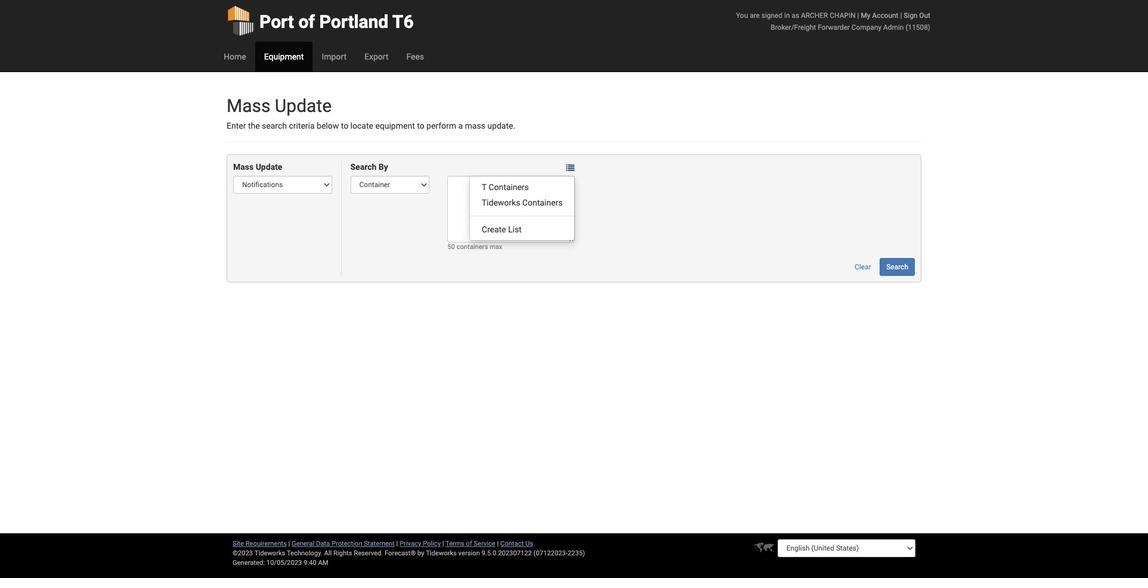 Task type: locate. For each thing, give the bounding box(es) containing it.
1 vertical spatial of
[[466, 540, 472, 548]]

| left sign
[[900, 11, 902, 20]]

us
[[525, 540, 533, 548]]

rights
[[333, 550, 352, 558]]

|
[[858, 11, 859, 20], [900, 11, 902, 20], [288, 540, 290, 548], [396, 540, 398, 548], [442, 540, 444, 548], [497, 540, 499, 548]]

mass
[[227, 95, 270, 116], [233, 162, 254, 172]]

site requirements | general data protection statement | privacy policy | terms of service | contact us ©2023 tideworks technology. all rights reserved. forecast® by tideworks version 9.5.0.202307122 (07122023-2235) generated: 10/05/2023 9:40 am
[[233, 540, 585, 567]]

0 horizontal spatial search
[[350, 162, 377, 172]]

0 vertical spatial search
[[350, 162, 377, 172]]

update up criteria on the left top of the page
[[275, 95, 332, 116]]

containers down t containers link
[[522, 198, 563, 207]]

t containers link
[[470, 179, 575, 195]]

1 horizontal spatial search
[[887, 263, 908, 272]]

1 vertical spatial update
[[256, 162, 282, 172]]

tideworks down policy
[[426, 550, 457, 558]]

signed
[[762, 11, 783, 20]]

generated:
[[233, 560, 265, 567]]

search
[[350, 162, 377, 172], [887, 263, 908, 272]]

create list link
[[470, 222, 575, 237]]

search right clear button
[[887, 263, 908, 272]]

of right port
[[298, 11, 315, 32]]

0 vertical spatial mass
[[227, 95, 270, 116]]

containers
[[457, 244, 488, 251]]

0 vertical spatial containers
[[489, 182, 529, 192]]

max
[[490, 244, 503, 251]]

menu
[[469, 176, 575, 241]]

| left my
[[858, 11, 859, 20]]

contact
[[500, 540, 524, 548]]

containers
[[489, 182, 529, 192], [522, 198, 563, 207]]

general data protection statement link
[[292, 540, 395, 548]]

you
[[736, 11, 748, 20]]

0 horizontal spatial of
[[298, 11, 315, 32]]

search inside button
[[887, 263, 908, 272]]

0 horizontal spatial tideworks
[[426, 550, 457, 558]]

1 vertical spatial tideworks
[[426, 550, 457, 558]]

tideworks
[[482, 198, 520, 207], [426, 550, 457, 558]]

forwarder
[[818, 23, 850, 32]]

1 horizontal spatial of
[[466, 540, 472, 548]]

(07122023-
[[534, 550, 568, 558]]

site
[[233, 540, 244, 548]]

tideworks inside t containers tideworks containers
[[482, 198, 520, 207]]

to left perform
[[417, 121, 424, 131]]

menu containing t containers
[[469, 176, 575, 241]]

tideworks down t
[[482, 198, 520, 207]]

search button
[[880, 259, 915, 276]]

port of portland t6
[[259, 11, 414, 32]]

my account link
[[861, 11, 899, 20]]

fees button
[[397, 42, 433, 72]]

of inside 'site requirements | general data protection statement | privacy policy | terms of service | contact us ©2023 tideworks technology. all rights reserved. forecast® by tideworks version 9.5.0.202307122 (07122023-2235) generated: 10/05/2023 9:40 am'
[[466, 540, 472, 548]]

contact us link
[[500, 540, 533, 548]]

to
[[341, 121, 348, 131], [417, 121, 424, 131]]

update down search
[[256, 162, 282, 172]]

update inside mass update enter the search criteria below to locate equipment to perform a mass update.
[[275, 95, 332, 116]]

privacy
[[400, 540, 421, 548]]

clear button
[[848, 259, 878, 276]]

9.5.0.202307122
[[482, 550, 532, 558]]

1 to from the left
[[341, 121, 348, 131]]

equipment
[[375, 121, 415, 131]]

equipment button
[[255, 42, 313, 72]]

None text field
[[448, 176, 575, 243]]

in
[[784, 11, 790, 20]]

1 horizontal spatial tideworks
[[482, 198, 520, 207]]

home button
[[215, 42, 255, 72]]

below
[[317, 121, 339, 131]]

mass update enter the search criteria below to locate equipment to perform a mass update.
[[227, 95, 515, 131]]

mass up the on the left top of page
[[227, 95, 270, 116]]

policy
[[423, 540, 441, 548]]

mass inside mass update enter the search criteria below to locate equipment to perform a mass update.
[[227, 95, 270, 116]]

show list image
[[566, 164, 575, 172]]

my
[[861, 11, 871, 20]]

update for mass update
[[256, 162, 282, 172]]

update
[[275, 95, 332, 116], [256, 162, 282, 172]]

0 vertical spatial tideworks
[[482, 198, 520, 207]]

mass
[[465, 121, 486, 131]]

search for search
[[887, 263, 908, 272]]

search left by
[[350, 162, 377, 172]]

privacy policy link
[[400, 540, 441, 548]]

containers up tideworks containers link
[[489, 182, 529, 192]]

1 vertical spatial search
[[887, 263, 908, 272]]

search for search by
[[350, 162, 377, 172]]

are
[[750, 11, 760, 20]]

a
[[458, 121, 463, 131]]

0 vertical spatial of
[[298, 11, 315, 32]]

1 vertical spatial mass
[[233, 162, 254, 172]]

1 horizontal spatial to
[[417, 121, 424, 131]]

locate
[[351, 121, 373, 131]]

0 horizontal spatial to
[[341, 121, 348, 131]]

| up 9.5.0.202307122
[[497, 540, 499, 548]]

2235)
[[568, 550, 585, 558]]

mass down enter
[[233, 162, 254, 172]]

fees
[[406, 52, 424, 61]]

0 vertical spatial update
[[275, 95, 332, 116]]

search by
[[350, 162, 388, 172]]

by
[[418, 550, 424, 558]]

to right below
[[341, 121, 348, 131]]

(11508)
[[906, 23, 931, 32]]

50 containers max
[[448, 244, 503, 251]]

criteria
[[289, 121, 315, 131]]

2 to from the left
[[417, 121, 424, 131]]

of up version
[[466, 540, 472, 548]]

port
[[259, 11, 294, 32]]

broker/freight
[[771, 23, 816, 32]]



Task type: describe. For each thing, give the bounding box(es) containing it.
am
[[318, 560, 328, 567]]

site requirements link
[[233, 540, 287, 548]]

terms
[[446, 540, 464, 548]]

update for mass update enter the search criteria below to locate equipment to perform a mass update.
[[275, 95, 332, 116]]

tideworks inside 'site requirements | general data protection statement | privacy policy | terms of service | contact us ©2023 tideworks technology. all rights reserved. forecast® by tideworks version 9.5.0.202307122 (07122023-2235) generated: 10/05/2023 9:40 am'
[[426, 550, 457, 558]]

| up forecast®
[[396, 540, 398, 548]]

10/05/2023
[[266, 560, 302, 567]]

data
[[316, 540, 330, 548]]

search
[[262, 121, 287, 131]]

| left general
[[288, 540, 290, 548]]

portland
[[319, 11, 388, 32]]

import
[[322, 52, 347, 61]]

sign out link
[[904, 11, 931, 20]]

©2023 tideworks
[[233, 550, 285, 558]]

company
[[852, 23, 882, 32]]

all
[[324, 550, 332, 558]]

version
[[458, 550, 480, 558]]

export button
[[356, 42, 397, 72]]

mass update
[[233, 162, 282, 172]]

t6
[[392, 11, 414, 32]]

9:40
[[304, 560, 317, 567]]

mass for mass update enter the search criteria below to locate equipment to perform a mass update.
[[227, 95, 270, 116]]

protection
[[332, 540, 362, 548]]

equipment
[[264, 52, 304, 61]]

forecast®
[[385, 550, 416, 558]]

by
[[379, 162, 388, 172]]

| right policy
[[442, 540, 444, 548]]

admin
[[883, 23, 904, 32]]

clear
[[855, 263, 871, 272]]

t containers tideworks containers
[[482, 182, 563, 207]]

port of portland t6 link
[[227, 0, 414, 42]]

list
[[508, 225, 522, 234]]

statement
[[364, 540, 395, 548]]

technology.
[[287, 550, 323, 558]]

perform
[[427, 121, 456, 131]]

1 vertical spatial containers
[[522, 198, 563, 207]]

sign
[[904, 11, 918, 20]]

mass for mass update
[[233, 162, 254, 172]]

create
[[482, 225, 506, 234]]

account
[[872, 11, 899, 20]]

export
[[364, 52, 389, 61]]

enter
[[227, 121, 246, 131]]

terms of service link
[[446, 540, 496, 548]]

general
[[292, 540, 314, 548]]

t
[[482, 182, 487, 192]]

you are signed in as archer chapin | my account | sign out broker/freight forwarder company admin (11508)
[[736, 11, 931, 32]]

home
[[224, 52, 246, 61]]

as
[[792, 11, 799, 20]]

chapin
[[830, 11, 856, 20]]

service
[[474, 540, 496, 548]]

create list
[[482, 225, 522, 234]]

requirements
[[246, 540, 287, 548]]

out
[[919, 11, 931, 20]]

50
[[448, 244, 455, 251]]

import button
[[313, 42, 356, 72]]

the
[[248, 121, 260, 131]]

update.
[[488, 121, 515, 131]]

archer
[[801, 11, 828, 20]]

tideworks containers link
[[470, 195, 575, 210]]

reserved.
[[354, 550, 383, 558]]



Task type: vqa. For each thing, say whether or not it's contained in the screenshot.
"Number *" text box
no



